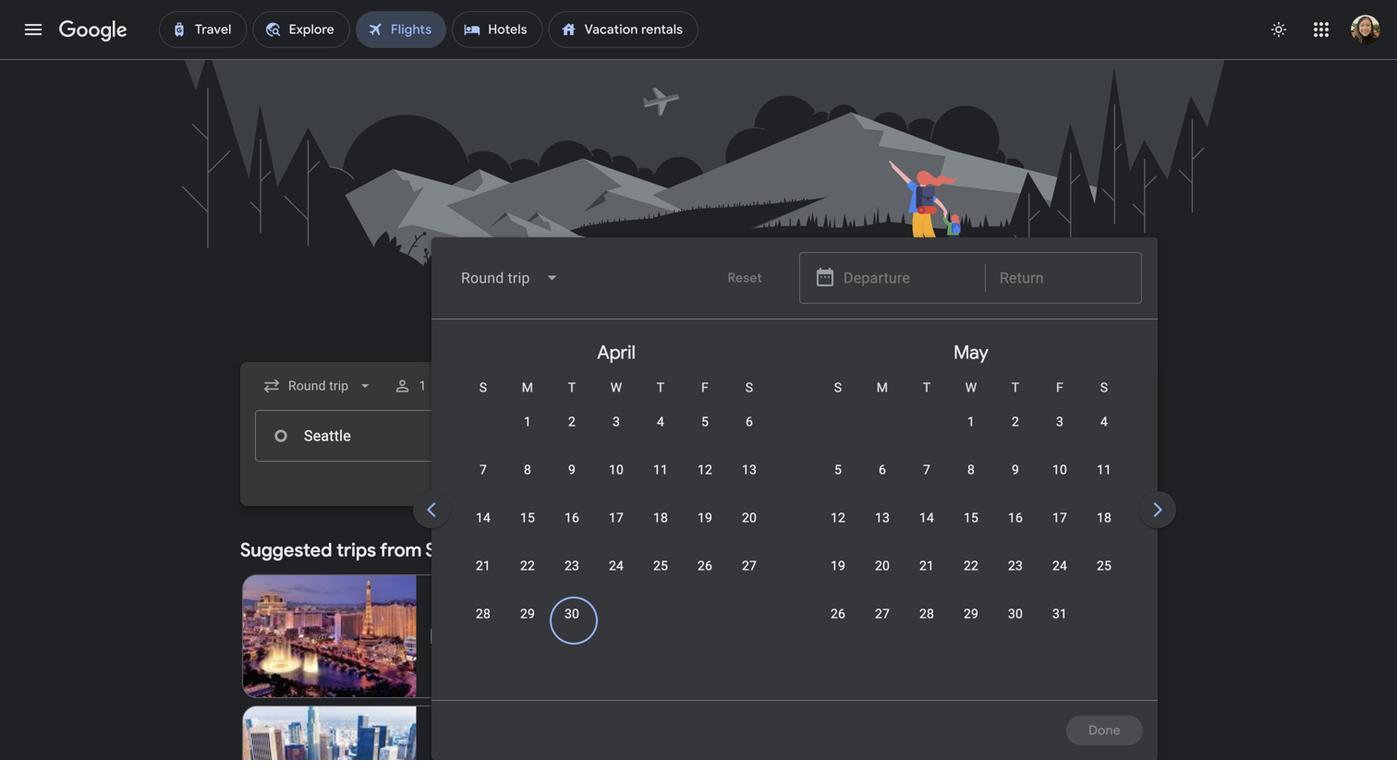 Task type: describe. For each thing, give the bounding box(es) containing it.
2 s from the left
[[745, 380, 753, 395]]

21 button inside may row group
[[905, 557, 949, 602]]

wed, apr 3 element
[[613, 413, 620, 432]]

23 for "tue, apr 23" "element"
[[565, 559, 579, 574]]

1 23 button from the left
[[550, 557, 594, 602]]

6 for mon, may 6 element
[[879, 462, 886, 478]]

20 for mon, may 20 element
[[875, 559, 890, 574]]

8 for mon, apr 8 element
[[524, 462, 531, 478]]

Departure text field
[[844, 253, 971, 303]]

0 horizontal spatial 12 button
[[683, 461, 727, 505]]

7 for "sun, apr 7" element
[[480, 462, 487, 478]]

las
[[431, 590, 455, 609]]

Flight search field
[[225, 237, 1397, 760]]

previous image
[[409, 488, 454, 532]]

5 for sun, may 5 element
[[834, 462, 842, 478]]

fri, apr 19 element
[[698, 509, 712, 528]]

change appearance image
[[1257, 7, 1301, 52]]

tue, may 7 element
[[923, 461, 931, 480]]

fri, may 24 element
[[1052, 557, 1067, 576]]

7 for tue, may 7 element
[[923, 462, 931, 478]]

Departure text field
[[843, 411, 970, 461]]

26 for sun, may 26 element
[[831, 607, 846, 622]]

tue, may 21 element
[[919, 557, 934, 576]]

tue, apr 16 element
[[565, 509, 579, 528]]

mon, may 13 element
[[875, 509, 890, 528]]

18 for sat, may 18 element
[[1097, 511, 1112, 526]]

sun, apr 7 element
[[480, 461, 487, 480]]

1 for may
[[967, 414, 975, 430]]

w for april
[[610, 380, 622, 395]]

thu, apr 4 element
[[657, 413, 664, 432]]

27 for mon, may 27 element
[[875, 607, 890, 622]]

1 vertical spatial 13 button
[[860, 509, 905, 553]]

2 29 button from the left
[[949, 605, 993, 650]]

29 for mon, apr 29 'element'
[[520, 607, 535, 622]]

1 – 7
[[456, 610, 486, 626]]

0 horizontal spatial 20 button
[[727, 509, 772, 553]]

1 horizontal spatial 19 button
[[816, 557, 860, 602]]

sat, apr 6 element
[[746, 413, 753, 432]]

17 for fri, may 17 element on the bottom right
[[1052, 511, 1067, 526]]

sun, apr 28 element
[[476, 605, 491, 624]]

sat, apr 27 element
[[742, 557, 757, 576]]

18 for thu, apr 18 element on the left bottom
[[653, 511, 668, 526]]

vegas
[[458, 590, 500, 609]]

sat, apr 20 element
[[742, 509, 757, 528]]

sat, may 25 element
[[1097, 557, 1112, 576]]

thu, may 16 element
[[1008, 509, 1023, 528]]

10 for the wed, apr 10 element
[[609, 462, 624, 478]]

tue, apr 9 element
[[568, 461, 576, 480]]

31
[[1052, 607, 1067, 622]]

feb 22 – 28
[[431, 742, 500, 757]]

2 t from the left
[[657, 380, 665, 395]]

row containing 21
[[461, 549, 772, 602]]

1 25 button from the left
[[638, 557, 683, 602]]

22 for wed, may 22 element
[[964, 559, 979, 574]]

tue, may 28 element
[[919, 605, 934, 624]]

2 button for april
[[550, 413, 594, 457]]

30 for tue, apr 30 "element"
[[565, 607, 579, 622]]

14 for tue, may 14 'element' at the right bottom of page
[[919, 511, 934, 526]]

sat, may 4 element
[[1100, 413, 1108, 432]]

explore button
[[648, 486, 749, 523]]

0 horizontal spatial 27 button
[[727, 557, 772, 602]]

4 button for may
[[1082, 413, 1126, 457]]

17 button inside may row group
[[1038, 509, 1082, 553]]

thu, apr 25 element
[[653, 557, 668, 576]]

2 30 button from the left
[[993, 605, 1038, 650]]

wed, apr 10 element
[[609, 461, 624, 480]]

4 t from the left
[[1012, 380, 1019, 395]]

6 for sat, apr 6 "element"
[[746, 414, 753, 430]]

seattle
[[425, 539, 485, 562]]

1 t from the left
[[568, 380, 576, 395]]

suggested
[[240, 539, 332, 562]]

0 vertical spatial 5 button
[[683, 413, 727, 457]]

fri, may 31 element
[[1052, 605, 1067, 624]]

explore for explore
[[689, 496, 734, 513]]

tue, may 14 element
[[919, 509, 934, 528]]

15 for wed, may 15 element
[[964, 511, 979, 526]]

thu, apr 11 element
[[653, 461, 668, 480]]

1 horizontal spatial 12 button
[[816, 509, 860, 553]]

main menu image
[[22, 18, 44, 41]]

3 t from the left
[[923, 380, 931, 395]]

17 button inside april row group
[[594, 509, 638, 553]]

5 for fri, apr 5 element
[[701, 414, 709, 430]]

10 for fri, may 10 element at the right bottom of page
[[1052, 462, 1067, 478]]

13 for sat, apr 13 'element'
[[742, 462, 757, 478]]

4 button for april
[[638, 413, 683, 457]]

28 for sun, apr 28 element
[[476, 607, 491, 622]]

1 horizontal spatial 26 button
[[816, 605, 860, 650]]

sat, may 11 element
[[1097, 461, 1112, 480]]

1 28 button from the left
[[461, 605, 505, 650]]

4 for april
[[657, 414, 664, 430]]

16 button inside april row group
[[550, 509, 594, 553]]

12 for fri, apr 12 element
[[698, 462, 712, 478]]

14 for the sun, apr 14 element
[[476, 511, 491, 526]]

0 horizontal spatial 19 button
[[683, 509, 727, 553]]

1 vertical spatial 6 button
[[860, 461, 905, 505]]

hr
[[526, 629, 538, 644]]

2 22 button from the left
[[949, 557, 993, 602]]

wed, may 1 element
[[967, 413, 975, 432]]

21 button inside april row group
[[461, 557, 505, 602]]

thu, may 2 element
[[1012, 413, 1019, 432]]

frontier image
[[431, 629, 446, 644]]

0 vertical spatial 13 button
[[727, 461, 772, 505]]

wed, may 29 element
[[964, 605, 979, 624]]

1 button for may
[[949, 413, 993, 457]]

los angeles
[[431, 721, 514, 740]]

1 vertical spatial 5 button
[[816, 461, 860, 505]]

thu, may 30 element
[[1008, 605, 1023, 624]]

1 11 button from the left
[[638, 461, 683, 505]]

wed, apr 24 element
[[609, 557, 624, 576]]

1 vertical spatial 27 button
[[860, 605, 905, 650]]

explore destinations
[[1010, 542, 1135, 559]]

fri, may 3 element
[[1056, 413, 1064, 432]]

1 vertical spatial return text field
[[999, 411, 1126, 461]]

31 button
[[1038, 605, 1082, 650]]

2 28 button from the left
[[905, 605, 949, 650]]

2 for may
[[1012, 414, 1019, 430]]

27 for sat, apr 27 element
[[742, 559, 757, 574]]

0 horizontal spatial 6 button
[[727, 413, 772, 457]]

suggested trips from seattle
[[240, 539, 485, 562]]

row containing 19
[[816, 549, 1126, 602]]

sun, may 26 element
[[831, 605, 846, 624]]

mon, apr 22 element
[[520, 557, 535, 576]]

17 for "wed, apr 17" element on the bottom left
[[609, 511, 624, 526]]

1 15 button from the left
[[505, 509, 550, 553]]

1 s from the left
[[479, 380, 487, 395]]

wed, apr 17 element
[[609, 509, 624, 528]]

mon, may 20 element
[[875, 557, 890, 576]]

may
[[954, 341, 989, 365]]

w for may
[[965, 380, 977, 395]]

1 10 button from the left
[[594, 461, 638, 505]]



Task type: locate. For each thing, give the bounding box(es) containing it.
1 horizontal spatial 14 button
[[905, 509, 949, 553]]

23 right mon, apr 22 element
[[565, 559, 579, 574]]

1 14 from the left
[[476, 511, 491, 526]]

destinations
[[1059, 542, 1135, 559]]

12 left mon, may 13 element
[[831, 511, 846, 526]]

fri, apr 26 element
[[698, 557, 712, 576]]

2 11 button from the left
[[1082, 461, 1126, 505]]

21 left wed, may 22 element
[[919, 559, 934, 574]]

1 22 from the left
[[520, 559, 535, 574]]

17
[[609, 511, 624, 526], [1052, 511, 1067, 526]]

2 inside may row group
[[1012, 414, 1019, 430]]

2 23 button from the left
[[993, 557, 1038, 602]]

m
[[522, 380, 533, 395], [877, 380, 888, 395]]

17 right tue, apr 16 element
[[609, 511, 624, 526]]

explore destinations button
[[988, 536, 1157, 565]]

27 inside april row group
[[742, 559, 757, 574]]

1 horizontal spatial 23 button
[[993, 557, 1038, 602]]

2 28 from the left
[[919, 607, 934, 622]]

8 right "sun, apr 7" element
[[524, 462, 531, 478]]

1 horizontal spatial f
[[1056, 380, 1064, 395]]

1 horizontal spatial 19
[[831, 559, 846, 574]]

row containing 26
[[816, 597, 1082, 650]]

2 2 button from the left
[[993, 413, 1038, 457]]

1 17 from the left
[[609, 511, 624, 526]]

28 button
[[461, 605, 505, 650], [905, 605, 949, 650]]

2 1 button from the left
[[949, 413, 993, 457]]

1 7 from the left
[[480, 462, 487, 478]]

2 10 button from the left
[[1038, 461, 1082, 505]]

2 30 from the left
[[1008, 607, 1023, 622]]

feb down las
[[431, 610, 453, 626]]

2 w from the left
[[965, 380, 977, 395]]

1 horizontal spatial 27
[[875, 607, 890, 622]]

0 horizontal spatial 12
[[698, 462, 712, 478]]

3 for april
[[613, 414, 620, 430]]

22
[[520, 559, 535, 574], [964, 559, 979, 574]]

1 horizontal spatial 30 button
[[993, 605, 1038, 650]]

1 inside popup button
[[419, 378, 426, 394]]

2 button for may
[[993, 413, 1038, 457]]

28 right mon, may 27 element
[[919, 607, 934, 622]]

29 inside april row group
[[520, 607, 535, 622]]

1 horizontal spatial 14
[[919, 511, 934, 526]]

8 for the wed, may 8 'element'
[[967, 462, 975, 478]]

0 vertical spatial feb
[[431, 610, 453, 626]]

2 feb from the top
[[431, 742, 453, 757]]

explore inside explore button
[[689, 496, 734, 513]]

0 horizontal spatial 13 button
[[727, 461, 772, 505]]

tue, apr 2 element
[[568, 413, 576, 432]]

1 30 from the left
[[565, 607, 579, 622]]

21
[[476, 559, 491, 574], [919, 559, 934, 574]]

1 horizontal spatial 11 button
[[1082, 461, 1126, 505]]

28
[[476, 607, 491, 622], [919, 607, 934, 622]]

fri, apr 5 element
[[701, 413, 709, 432]]

13 button up mon, may 20 element
[[860, 509, 905, 553]]

14 inside may row group
[[919, 511, 934, 526]]

fri, may 17 element
[[1052, 509, 1067, 528]]

2 m from the left
[[877, 380, 888, 395]]

1 vertical spatial feb
[[431, 742, 453, 757]]

9 inside may row group
[[1012, 462, 1019, 478]]

2 inside suggested trips from seattle "region"
[[515, 629, 522, 644]]

4
[[657, 414, 664, 430], [1100, 414, 1108, 430]]

mon, apr 8 element
[[524, 461, 531, 480]]

1 horizontal spatial 13
[[875, 511, 890, 526]]

2 8 button from the left
[[949, 461, 993, 505]]

15 inside april row group
[[520, 511, 535, 526]]

wed, may 15 element
[[964, 509, 979, 528]]

1 horizontal spatial 15
[[964, 511, 979, 526]]

mon, apr 1 element
[[524, 413, 531, 432]]

24
[[609, 559, 624, 574], [1052, 559, 1067, 574]]

10 button up "wed, apr 17" element on the bottom left
[[594, 461, 638, 505]]

16 for thu, may 16 element
[[1008, 511, 1023, 526]]

30 inside may row group
[[1008, 607, 1023, 622]]

thu, may 23 element
[[1008, 557, 1023, 576]]

26 inside april row group
[[698, 559, 712, 574]]

3 inside may row group
[[1056, 414, 1064, 430]]

1 horizontal spatial 26
[[831, 607, 846, 622]]

s up sat, apr 6 "element"
[[745, 380, 753, 395]]

Return text field
[[1000, 253, 1127, 303], [999, 411, 1126, 461]]

26 button right thu, apr 25 element
[[683, 557, 727, 602]]

1 horizontal spatial w
[[965, 380, 977, 395]]

18 inside april row group
[[653, 511, 668, 526]]

26 left sat, apr 27 element
[[698, 559, 712, 574]]

30 up min
[[565, 607, 579, 622]]

2 11 from the left
[[1097, 462, 1112, 478]]

2 25 from the left
[[1097, 559, 1112, 574]]

13 left tue, may 14 'element' at the right bottom of page
[[875, 511, 890, 526]]

16 button up thu, may 23 element on the right of the page
[[993, 509, 1038, 553]]

2 9 button from the left
[[993, 461, 1038, 505]]

17 button up wed, apr 24 element
[[594, 509, 638, 553]]

mon, may 6 element
[[879, 461, 886, 480]]

24 button left thu, apr 25 element
[[594, 557, 638, 602]]

m up departure text field
[[877, 380, 888, 395]]

1 horizontal spatial 29
[[964, 607, 979, 622]]

16 button
[[550, 509, 594, 553], [993, 509, 1038, 553]]

2 left hr
[[515, 629, 522, 644]]

9 inside april row group
[[568, 462, 576, 478]]

1 16 from the left
[[565, 511, 579, 526]]

26 button
[[683, 557, 727, 602], [816, 605, 860, 650]]

13 inside april row group
[[742, 462, 757, 478]]

23 left fri, may 24 "element"
[[1008, 559, 1023, 574]]

10 button
[[594, 461, 638, 505], [1038, 461, 1082, 505]]

10 inside may row group
[[1052, 462, 1067, 478]]

1 2 button from the left
[[550, 413, 594, 457]]

0 horizontal spatial 2 button
[[550, 413, 594, 457]]

thu, apr 18 element
[[653, 509, 668, 528]]

3
[[613, 414, 620, 430], [1056, 414, 1064, 430]]

0 horizontal spatial 25 button
[[638, 557, 683, 602]]

0 horizontal spatial 30 button
[[550, 605, 594, 650]]

0 horizontal spatial 7
[[480, 462, 487, 478]]

feb
[[431, 610, 453, 626], [431, 742, 453, 757]]

18 button up thu, apr 25 element
[[638, 509, 683, 553]]

1 28 from the left
[[476, 607, 491, 622]]

m up mon, apr 1 element
[[522, 380, 533, 395]]

9 right mon, apr 8 element
[[568, 462, 576, 478]]

14
[[476, 511, 491, 526], [919, 511, 934, 526]]

23
[[565, 559, 579, 574], [1008, 559, 1023, 574]]

0 horizontal spatial 16
[[565, 511, 579, 526]]

28 for tue, may 28 element
[[919, 607, 934, 622]]

0 horizontal spatial 14 button
[[461, 509, 505, 553]]

flights
[[623, 263, 774, 328]]

18
[[653, 511, 668, 526], [1097, 511, 1112, 526]]

12 button up fri, apr 19 element
[[683, 461, 727, 505]]

4 right 'fri, may 3' element
[[1100, 414, 1108, 430]]

explore down fri, apr 12 element
[[689, 496, 734, 513]]

0 horizontal spatial explore
[[689, 496, 734, 513]]

1 horizontal spatial 27 button
[[860, 605, 905, 650]]

11 for thu, apr 11 element
[[653, 462, 668, 478]]

30 inside april row group
[[565, 607, 579, 622]]

0 horizontal spatial 24
[[609, 559, 624, 574]]

2 4 button from the left
[[1082, 413, 1126, 457]]

2 f from the left
[[1056, 380, 1064, 395]]

1 horizontal spatial 7
[[923, 462, 931, 478]]

1 horizontal spatial 28
[[919, 607, 934, 622]]

thu, may 9 element
[[1012, 461, 1019, 480]]

6
[[746, 414, 753, 430], [879, 462, 886, 478]]

row containing 12
[[816, 501, 1126, 553]]

2 18 button from the left
[[1082, 509, 1126, 553]]

4 button
[[638, 413, 683, 457], [1082, 413, 1126, 457]]

27 right fri, apr 26 element
[[742, 559, 757, 574]]

27 inside may row group
[[875, 607, 890, 622]]

1 button up mon, apr 8 element
[[505, 413, 550, 457]]

17 inside may row group
[[1052, 511, 1067, 526]]

25
[[653, 559, 668, 574], [1097, 559, 1112, 574]]

row containing 28
[[461, 597, 594, 650]]

1 horizontal spatial 17
[[1052, 511, 1067, 526]]

4 for may
[[1100, 414, 1108, 430]]

29 button
[[505, 605, 550, 650], [949, 605, 993, 650]]

2 29 from the left
[[964, 607, 979, 622]]

12 for sun, may 12 element
[[831, 511, 846, 526]]

explore for explore destinations
[[1010, 542, 1056, 559]]

w up wed, may 1 element
[[965, 380, 977, 395]]

m inside row group
[[877, 380, 888, 395]]

15 right tue, may 14 'element' at the right bottom of page
[[964, 511, 979, 526]]

row group
[[1149, 327, 1397, 693]]

22 – 28
[[456, 742, 500, 757]]

grid inside flight search box
[[439, 327, 1397, 711]]

3 s from the left
[[834, 380, 842, 395]]

0 vertical spatial explore
[[689, 496, 734, 513]]

14 inside april row group
[[476, 511, 491, 526]]

2 14 button from the left
[[905, 509, 949, 553]]

7 inside may row group
[[923, 462, 931, 478]]

s right 1 popup button
[[479, 380, 487, 395]]

15 inside may row group
[[964, 511, 979, 526]]

2 21 from the left
[[919, 559, 934, 574]]

3 button up the wed, apr 10 element
[[594, 413, 638, 457]]

16 left "wed, apr 17" element on the bottom left
[[565, 511, 579, 526]]

5 inside row
[[834, 462, 842, 478]]

sun, apr 21 element
[[476, 557, 491, 576]]

21 button
[[461, 557, 505, 602], [905, 557, 949, 602]]

19 inside may row group
[[831, 559, 846, 574]]

28 button right mon, may 27 element
[[905, 605, 949, 650]]

may row group
[[794, 327, 1149, 693]]

1 1 button from the left
[[505, 413, 550, 457]]

3 button for april
[[594, 413, 638, 457]]

1 25 from the left
[[653, 559, 668, 574]]

6 button up mon, may 13 element
[[860, 461, 905, 505]]

20 inside april row group
[[742, 511, 757, 526]]

row containing 5
[[816, 453, 1126, 505]]

17 inside april row group
[[609, 511, 624, 526]]

1 11 from the left
[[653, 462, 668, 478]]

7 button up tue, may 14 'element' at the right bottom of page
[[905, 461, 949, 505]]

28 right las
[[476, 607, 491, 622]]

11 inside april row group
[[653, 462, 668, 478]]

1 horizontal spatial 23
[[1008, 559, 1023, 574]]

26
[[698, 559, 712, 574], [831, 607, 846, 622]]

20 button up mon, may 27 element
[[860, 557, 905, 602]]

1 horizontal spatial 16 button
[[993, 509, 1038, 553]]

fri, may 10 element
[[1052, 461, 1067, 480]]

30
[[565, 607, 579, 622], [1008, 607, 1023, 622]]

0 vertical spatial 19 button
[[683, 509, 727, 553]]

27 button
[[727, 557, 772, 602], [860, 605, 905, 650]]

19 inside april row group
[[698, 511, 712, 526]]

30 for thu, may 30 element at the right of page
[[1008, 607, 1023, 622]]

23 for thu, may 23 element on the right of the page
[[1008, 559, 1023, 574]]

m for april
[[522, 380, 533, 395]]

1 8 button from the left
[[505, 461, 550, 505]]

1 horizontal spatial 1 button
[[949, 413, 993, 457]]

1 horizontal spatial 8
[[967, 462, 975, 478]]

9
[[568, 462, 576, 478], [1012, 462, 1019, 478]]

f for april
[[701, 380, 709, 395]]

22 inside april row group
[[520, 559, 535, 574]]

1 horizontal spatial 22
[[964, 559, 979, 574]]

29 up hr
[[520, 607, 535, 622]]

17 button up fri, may 24 "element"
[[1038, 509, 1082, 553]]

2 21 button from the left
[[905, 557, 949, 602]]

2 right mon, apr 1 element
[[568, 414, 576, 430]]

next image
[[1136, 488, 1180, 532]]

1 horizontal spatial 3 button
[[1038, 413, 1082, 457]]

21 button up sun, apr 28 element
[[461, 557, 505, 602]]

from
[[380, 539, 422, 562]]

13 button
[[727, 461, 772, 505], [860, 509, 905, 553]]

8 inside may row group
[[967, 462, 975, 478]]

2 10 from the left
[[1052, 462, 1067, 478]]

1 button for april
[[505, 413, 550, 457]]

2 22 from the left
[[964, 559, 979, 574]]

0 horizontal spatial 11 button
[[638, 461, 683, 505]]

1 vertical spatial 13
[[875, 511, 890, 526]]

0 horizontal spatial 1
[[419, 378, 426, 394]]

7 button
[[461, 461, 505, 505], [905, 461, 949, 505]]

12 button up the sun, may 19 'element'
[[816, 509, 860, 553]]

45
[[541, 629, 556, 644]]

9 for tue, apr 9 element
[[568, 462, 576, 478]]

1 horizontal spatial 1
[[524, 414, 531, 430]]

0 horizontal spatial 5
[[701, 414, 709, 430]]

5 button up fri, apr 12 element
[[683, 413, 727, 457]]

19 button
[[683, 509, 727, 553], [816, 557, 860, 602]]

25 inside april row group
[[653, 559, 668, 574]]

21 inside april row group
[[476, 559, 491, 574]]

16 inside april row group
[[565, 511, 579, 526]]

1 vertical spatial 19 button
[[816, 557, 860, 602]]

29 for wed, may 29 element
[[964, 607, 979, 622]]

2 right wed, may 1 element
[[1012, 414, 1019, 430]]

19 for the sun, may 19 'element'
[[831, 559, 846, 574]]

1 horizontal spatial 20 button
[[860, 557, 905, 602]]

1 23 from the left
[[565, 559, 579, 574]]

3 button
[[594, 413, 638, 457], [1038, 413, 1082, 457]]

2 7 from the left
[[923, 462, 931, 478]]

27 button left tue, may 28 element
[[860, 605, 905, 650]]

22 inside may row group
[[964, 559, 979, 574]]

24 button inside april row group
[[594, 557, 638, 602]]

1 feb from the top
[[431, 610, 453, 626]]

explore inside "explore destinations" button
[[1010, 542, 1056, 559]]

15 button up mon, apr 22 element
[[505, 509, 550, 553]]

20
[[742, 511, 757, 526], [875, 559, 890, 574]]

18 inside may row group
[[1097, 511, 1112, 526]]

17 button
[[594, 509, 638, 553], [1038, 509, 1082, 553]]

1 9 from the left
[[568, 462, 576, 478]]

2 3 button from the left
[[1038, 413, 1082, 457]]

20 for sat, apr 20 element
[[742, 511, 757, 526]]

1 horizontal spatial m
[[877, 380, 888, 395]]

1 30 button from the left
[[550, 605, 594, 650]]

1 4 button from the left
[[638, 413, 683, 457]]

13 right fri, apr 12 element
[[742, 462, 757, 478]]

0 horizontal spatial 28
[[476, 607, 491, 622]]

7 inside april row group
[[480, 462, 487, 478]]

1 horizontal spatial 9 button
[[993, 461, 1038, 505]]

30 button right wed, may 29 element
[[993, 605, 1038, 650]]

22 button
[[505, 557, 550, 602], [949, 557, 993, 602]]

april
[[597, 341, 636, 365]]

11 for sat, may 11 element
[[1097, 462, 1112, 478]]

row containing 14
[[461, 501, 772, 553]]

9 button up thu, may 16 element
[[993, 461, 1038, 505]]

22 right 'tue, may 21' element
[[964, 559, 979, 574]]

grid containing april
[[439, 327, 1397, 711]]

1 f from the left
[[701, 380, 709, 395]]

16
[[565, 511, 579, 526], [1008, 511, 1023, 526]]

21 for 'tue, may 21' element
[[919, 559, 934, 574]]

30 button
[[550, 605, 594, 650], [993, 605, 1038, 650]]

9 button
[[550, 461, 594, 505], [993, 461, 1038, 505]]

20 right fri, apr 19 element
[[742, 511, 757, 526]]

2 16 button from the left
[[993, 509, 1038, 553]]

0 horizontal spatial 14
[[476, 511, 491, 526]]

13 for mon, may 13 element
[[875, 511, 890, 526]]

0 horizontal spatial 21 button
[[461, 557, 505, 602]]

0 horizontal spatial 4
[[657, 414, 664, 430]]

1 horizontal spatial 2 button
[[993, 413, 1038, 457]]

2 button
[[550, 413, 594, 457], [993, 413, 1038, 457]]

row containing 7
[[461, 453, 772, 505]]

1 horizontal spatial 6
[[879, 462, 886, 478]]

f for may
[[1056, 380, 1064, 395]]

2 button up tue, apr 9 element
[[550, 413, 594, 457]]

m inside april row group
[[522, 380, 533, 395]]

1 button
[[505, 413, 550, 457], [949, 413, 993, 457]]

t up thu, may 2 element
[[1012, 380, 1019, 395]]

4 inside may row group
[[1100, 414, 1108, 430]]

0 horizontal spatial 8 button
[[505, 461, 550, 505]]

1 24 button from the left
[[594, 557, 638, 602]]

10 right tue, apr 9 element
[[609, 462, 624, 478]]

6 button
[[727, 413, 772, 457], [860, 461, 905, 505]]

m for may
[[877, 380, 888, 395]]

0 horizontal spatial 9 button
[[550, 461, 594, 505]]

6 inside april row group
[[746, 414, 753, 430]]

f inside may row group
[[1056, 380, 1064, 395]]

4 inside april row group
[[657, 414, 664, 430]]

1 4 from the left
[[657, 414, 664, 430]]

19
[[698, 511, 712, 526], [831, 559, 846, 574]]

14 button
[[461, 509, 505, 553], [905, 509, 949, 553]]

16 for tue, apr 16 element
[[565, 511, 579, 526]]

10 inside april row group
[[609, 462, 624, 478]]

sat, may 18 element
[[1097, 509, 1112, 528]]

None field
[[446, 256, 574, 300], [255, 370, 382, 403], [446, 256, 574, 300], [255, 370, 382, 403]]

22 right sun, apr 21 element at the left of the page
[[520, 559, 535, 574]]

grid
[[439, 327, 1397, 711]]

0 horizontal spatial 10 button
[[594, 461, 638, 505]]

5 button
[[683, 413, 727, 457], [816, 461, 860, 505]]

13
[[742, 462, 757, 478], [875, 511, 890, 526]]

28 inside april row group
[[476, 607, 491, 622]]

19 button up sun, may 26 element
[[816, 557, 860, 602]]

16 right wed, may 15 element
[[1008, 511, 1023, 526]]

5 right the "thu, apr 4" element
[[701, 414, 709, 430]]

1 14 button from the left
[[461, 509, 505, 553]]

explore down thu, may 16 element
[[1010, 542, 1056, 559]]

w inside may row group
[[965, 380, 977, 395]]

1 29 from the left
[[520, 607, 535, 622]]

0 horizontal spatial 30
[[565, 607, 579, 622]]

1 16 button from the left
[[550, 509, 594, 553]]

0 vertical spatial 5
[[701, 414, 709, 430]]

5
[[701, 414, 709, 430], [834, 462, 842, 478]]

1 inside april row group
[[524, 414, 531, 430]]

0 horizontal spatial 21
[[476, 559, 491, 574]]

t
[[568, 380, 576, 395], [657, 380, 665, 395], [923, 380, 931, 395], [1012, 380, 1019, 395]]

11 button
[[638, 461, 683, 505], [1082, 461, 1126, 505]]

2 3 from the left
[[1056, 414, 1064, 430]]

sat, apr 13 element
[[742, 461, 757, 480]]

25 inside may row group
[[1097, 559, 1112, 574]]

0 horizontal spatial 20
[[742, 511, 757, 526]]

22 button up wed, may 29 element
[[949, 557, 993, 602]]

24 for fri, may 24 "element"
[[1052, 559, 1067, 574]]

29 button left min
[[505, 605, 550, 650]]

24 button
[[594, 557, 638, 602], [1038, 557, 1082, 602]]

4 button up thu, apr 11 element
[[638, 413, 683, 457]]

16 button inside may row group
[[993, 509, 1038, 553]]

10
[[609, 462, 624, 478], [1052, 462, 1067, 478]]

sun, may 19 element
[[831, 557, 846, 576]]

1 horizontal spatial 18
[[1097, 511, 1112, 526]]

29 inside may row group
[[964, 607, 979, 622]]

12 inside may row group
[[831, 511, 846, 526]]

0 horizontal spatial m
[[522, 380, 533, 395]]

6 inside row
[[879, 462, 886, 478]]

15 left tue, apr 16 element
[[520, 511, 535, 526]]

1 10 from the left
[[609, 462, 624, 478]]

explore
[[689, 496, 734, 513], [1010, 542, 1056, 559]]

1 21 from the left
[[476, 559, 491, 574]]

2
[[568, 414, 576, 430], [1012, 414, 1019, 430], [515, 629, 522, 644]]

tue, apr 23 element
[[565, 557, 579, 576]]

26 for fri, apr 26 element
[[698, 559, 712, 574]]

1 for april
[[524, 414, 531, 430]]

trips
[[337, 539, 376, 562]]

15 button
[[505, 509, 550, 553], [949, 509, 993, 553]]

april row group
[[439, 327, 794, 693]]

1 18 button from the left
[[638, 509, 683, 553]]

8 button
[[505, 461, 550, 505], [949, 461, 993, 505]]

7 button inside may row group
[[905, 461, 949, 505]]

5 inside april row group
[[701, 414, 709, 430]]

14 left wed, may 15 element
[[919, 511, 934, 526]]

0 horizontal spatial w
[[610, 380, 622, 395]]

8
[[524, 462, 531, 478], [967, 462, 975, 478]]

wed, may 22 element
[[964, 557, 979, 576]]

28 inside may row group
[[919, 607, 934, 622]]

6 right fri, apr 5 element
[[746, 414, 753, 430]]

1 horizontal spatial 24 button
[[1038, 557, 1082, 602]]

18 up destinations at bottom
[[1097, 511, 1112, 526]]

fri, apr 12 element
[[698, 461, 712, 480]]

sun, may 5 element
[[834, 461, 842, 480]]

w inside april row group
[[610, 380, 622, 395]]

18 left fri, apr 19 element
[[653, 511, 668, 526]]

0 vertical spatial 20
[[742, 511, 757, 526]]

2 8 from the left
[[967, 462, 975, 478]]

22 for mon, apr 22 element
[[520, 559, 535, 574]]

1 9 button from the left
[[550, 461, 594, 505]]

20 inside may row group
[[875, 559, 890, 574]]

f
[[701, 380, 709, 395], [1056, 380, 1064, 395]]

0 horizontal spatial 26
[[698, 559, 712, 574]]

15 for mon, apr 15 element
[[520, 511, 535, 526]]

0 vertical spatial 27 button
[[727, 557, 772, 602]]

1 8 from the left
[[524, 462, 531, 478]]

7 button inside april row group
[[461, 461, 505, 505]]

2 button up 'thu, may 9' element
[[993, 413, 1038, 457]]

23 button
[[550, 557, 594, 602], [993, 557, 1038, 602]]

2 4 from the left
[[1100, 414, 1108, 430]]

2 17 button from the left
[[1038, 509, 1082, 553]]

5 left mon, may 6 element
[[834, 462, 842, 478]]

21 for sun, apr 21 element at the left of the page
[[476, 559, 491, 574]]

0 horizontal spatial 17
[[609, 511, 624, 526]]

2 23 from the left
[[1008, 559, 1023, 574]]

16 inside may row group
[[1008, 511, 1023, 526]]

angeles
[[458, 721, 514, 740]]

2 14 from the left
[[919, 511, 934, 526]]

12 up explore button
[[698, 462, 712, 478]]

23 inside april row group
[[565, 559, 579, 574]]

1 vertical spatial 26 button
[[816, 605, 860, 650]]

15 button up wed, may 22 element
[[949, 509, 993, 553]]

23 button up tue, apr 30 "element"
[[550, 557, 594, 602]]

1 horizontal spatial 9
[[1012, 462, 1019, 478]]

23 button up thu, may 30 element at the right of page
[[993, 557, 1038, 602]]

min
[[559, 629, 581, 644]]

mon, apr 15 element
[[520, 509, 535, 528]]

2 24 from the left
[[1052, 559, 1067, 574]]

20 left 'tue, may 21' element
[[875, 559, 890, 574]]

19 left mon, may 20 element
[[831, 559, 846, 574]]

2 25 button from the left
[[1082, 557, 1126, 602]]

24 for wed, apr 24 element
[[609, 559, 624, 574]]

4 s from the left
[[1100, 380, 1108, 395]]

24 button up 31 on the bottom right of the page
[[1038, 557, 1082, 602]]

3 for may
[[1056, 414, 1064, 430]]

las vegas feb 1 – 7
[[431, 590, 500, 626]]

11 inside may row group
[[1097, 462, 1112, 478]]

25 button
[[638, 557, 683, 602], [1082, 557, 1126, 602]]

25 for sat, may 25 "element"
[[1097, 559, 1112, 574]]

4 button up sat, may 11 element
[[1082, 413, 1126, 457]]

1 18 from the left
[[653, 511, 668, 526]]

8 left 'thu, may 9' element
[[967, 462, 975, 478]]

0 vertical spatial 19
[[698, 511, 712, 526]]

f inside april row group
[[701, 380, 709, 395]]

10 left sat, may 11 element
[[1052, 462, 1067, 478]]

29
[[520, 607, 535, 622], [964, 607, 979, 622]]

29 button right tue, may 28 element
[[949, 605, 993, 650]]

9 for 'thu, may 9' element
[[1012, 462, 1019, 478]]

0 vertical spatial 6 button
[[727, 413, 772, 457]]

6 down departure text field
[[879, 462, 886, 478]]

25 for thu, apr 25 element
[[653, 559, 668, 574]]

1 m from the left
[[522, 380, 533, 395]]

12
[[698, 462, 712, 478], [831, 511, 846, 526]]

0 horizontal spatial 23
[[565, 559, 579, 574]]

sun, apr 14 element
[[476, 509, 491, 528]]

1 29 button from the left
[[505, 605, 550, 650]]

1 inside may row group
[[967, 414, 975, 430]]

10 button up fri, may 17 element on the bottom right
[[1038, 461, 1082, 505]]

s
[[479, 380, 487, 395], [745, 380, 753, 395], [834, 380, 842, 395], [1100, 380, 1108, 395]]

1 3 from the left
[[613, 414, 620, 430]]

1 button
[[386, 364, 460, 408]]

1 7 button from the left
[[461, 461, 505, 505]]

20 button
[[727, 509, 772, 553], [860, 557, 905, 602]]

24 inside april row group
[[609, 559, 624, 574]]

7 button up the sun, apr 14 element
[[461, 461, 505, 505]]

1 horizontal spatial 21
[[919, 559, 934, 574]]

0 horizontal spatial 23 button
[[550, 557, 594, 602]]

0 horizontal spatial 7 button
[[461, 461, 505, 505]]

2 for april
[[568, 414, 576, 430]]

2 18 from the left
[[1097, 511, 1112, 526]]

1 21 button from the left
[[461, 557, 505, 602]]

t up the tue, apr 2 element
[[568, 380, 576, 395]]

1 w from the left
[[610, 380, 622, 395]]

11
[[653, 462, 668, 478], [1097, 462, 1112, 478]]

suggested trips from seattle region
[[240, 529, 1157, 760]]

0 vertical spatial 20 button
[[727, 509, 772, 553]]

3 inside april row group
[[613, 414, 620, 430]]

2 15 button from the left
[[949, 509, 993, 553]]

w up wed, apr 3 element
[[610, 380, 622, 395]]

2 hr 45 min
[[515, 629, 581, 644]]

1 horizontal spatial 8 button
[[949, 461, 993, 505]]

1 horizontal spatial 21 button
[[905, 557, 949, 602]]

los
[[431, 721, 455, 740]]

0 vertical spatial return text field
[[1000, 253, 1127, 303]]

1 horizontal spatial 11
[[1097, 462, 1112, 478]]

7
[[480, 462, 487, 478], [923, 462, 931, 478]]

w
[[610, 380, 622, 395], [965, 380, 977, 395]]

12 button
[[683, 461, 727, 505], [816, 509, 860, 553]]

1 vertical spatial explore
[[1010, 542, 1056, 559]]

0 horizontal spatial 25
[[653, 559, 668, 574]]

13 inside may row group
[[875, 511, 890, 526]]

3 button for may
[[1038, 413, 1082, 457]]

mon, may 27 element
[[875, 605, 890, 624]]

8 button up mon, apr 15 element
[[505, 461, 550, 505]]

t up departure text field
[[923, 380, 931, 395]]

21 inside may row group
[[919, 559, 934, 574]]

2 16 from the left
[[1008, 511, 1023, 526]]

2 15 from the left
[[964, 511, 979, 526]]

21 up "vegas"
[[476, 559, 491, 574]]

20 button up sat, apr 27 element
[[727, 509, 772, 553]]

1 24 from the left
[[609, 559, 624, 574]]

1 15 from the left
[[520, 511, 535, 526]]

11 button up sat, may 18 element
[[1082, 461, 1126, 505]]

1 vertical spatial 12
[[831, 511, 846, 526]]

1 17 button from the left
[[594, 509, 638, 553]]

feb down los
[[431, 742, 453, 757]]

1
[[419, 378, 426, 394], [524, 414, 531, 430], [967, 414, 975, 430]]

5 button up sun, may 12 element
[[816, 461, 860, 505]]

15
[[520, 511, 535, 526], [964, 511, 979, 526]]

18 button
[[638, 509, 683, 553], [1082, 509, 1126, 553]]

sun, may 12 element
[[831, 509, 846, 528]]

mon, apr 29 element
[[520, 605, 535, 624]]

2 inside april row group
[[568, 414, 576, 430]]

f up 'fri, may 3' element
[[1056, 380, 1064, 395]]

1 button up the wed, may 8 'element'
[[949, 413, 993, 457]]

2 horizontal spatial 1
[[967, 414, 975, 430]]

0 horizontal spatial 27
[[742, 559, 757, 574]]

25 right fri, may 24 "element"
[[1097, 559, 1112, 574]]

row
[[505, 397, 772, 457], [949, 397, 1126, 457], [461, 453, 772, 505], [816, 453, 1126, 505], [461, 501, 772, 553], [816, 501, 1126, 553], [461, 549, 772, 602], [816, 549, 1126, 602], [461, 597, 594, 650], [816, 597, 1082, 650]]

2 9 from the left
[[1012, 462, 1019, 478]]

26 inside may row group
[[831, 607, 846, 622]]

tue, apr 30 element
[[565, 605, 579, 624]]

0 vertical spatial 12 button
[[683, 461, 727, 505]]

30 left 31 on the bottom right of the page
[[1008, 607, 1023, 622]]

19 for fri, apr 19 element
[[698, 511, 712, 526]]

2 24 button from the left
[[1038, 557, 1082, 602]]

1 22 button from the left
[[505, 557, 550, 602]]

24 inside may row group
[[1052, 559, 1067, 574]]

wed, may 8 element
[[967, 461, 975, 480]]

1 vertical spatial 20
[[875, 559, 890, 574]]

12 inside april row group
[[698, 462, 712, 478]]

0 vertical spatial 26 button
[[683, 557, 727, 602]]

27
[[742, 559, 757, 574], [875, 607, 890, 622]]

9 right the wed, may 8 'element'
[[1012, 462, 1019, 478]]

7 down departure text field
[[923, 462, 931, 478]]

None text field
[[255, 410, 516, 462]]

26 left mon, may 27 element
[[831, 607, 846, 622]]

feb inside las vegas feb 1 – 7
[[431, 610, 453, 626]]

2 17 from the left
[[1052, 511, 1067, 526]]

1 3 button from the left
[[594, 413, 638, 457]]

1 horizontal spatial 10
[[1052, 462, 1067, 478]]

2 7 button from the left
[[905, 461, 949, 505]]

23 inside may row group
[[1008, 559, 1023, 574]]

0 vertical spatial 12
[[698, 462, 712, 478]]

1 horizontal spatial 18 button
[[1082, 509, 1126, 553]]

8 inside april row group
[[524, 462, 531, 478]]

0 horizontal spatial 28 button
[[461, 605, 505, 650]]



Task type: vqa. For each thing, say whether or not it's contained in the screenshot.


